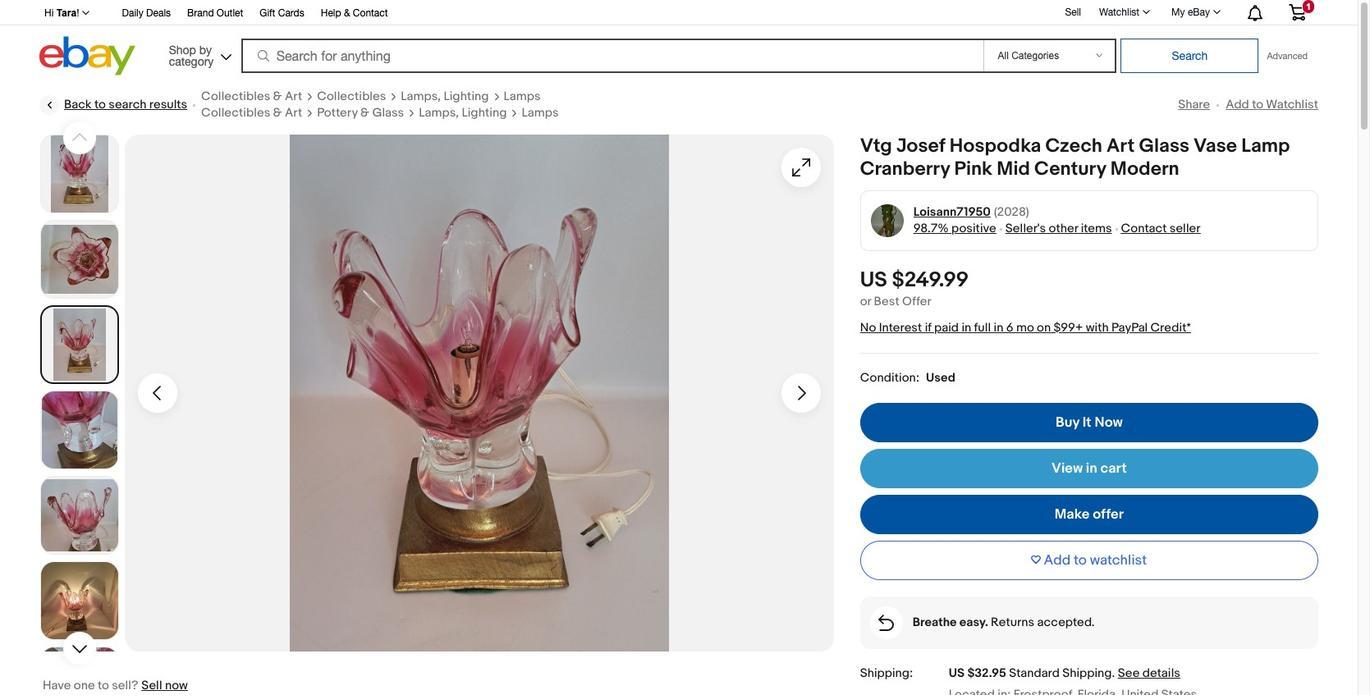 Task type: locate. For each thing, give the bounding box(es) containing it.
loisann71950 image
[[870, 204, 904, 238]]

& inside the pottery & glass link
[[360, 105, 369, 121]]

lamps for collectibles
[[504, 89, 541, 104]]

sell now link
[[141, 678, 188, 694]]

glass right pottery
[[372, 105, 404, 121]]

us
[[860, 268, 887, 293], [949, 666, 965, 681]]

0 vertical spatial contact
[[353, 7, 388, 19]]

watchlist right sell link
[[1099, 7, 1139, 18]]

collectibles link
[[317, 89, 386, 105]]

shop
[[169, 43, 196, 56]]

$99+
[[1054, 320, 1083, 336]]

1 vertical spatial lighting
[[462, 105, 507, 121]]

watchlist
[[1090, 552, 1147, 569]]

0 vertical spatial lighting
[[444, 89, 489, 104]]

help & contact link
[[321, 5, 388, 23]]

in left "cart"
[[1086, 461, 1097, 477]]

1 vertical spatial sell
[[141, 678, 162, 694]]

to left watchlist
[[1074, 552, 1087, 569]]

pottery & glass
[[317, 105, 404, 121]]

to inside the back to search results "link"
[[94, 97, 106, 112]]

my
[[1171, 7, 1185, 18]]

98.7%
[[913, 221, 949, 236]]

1 horizontal spatial add
[[1226, 97, 1249, 112]]

& right pottery
[[360, 105, 369, 121]]

contact seller
[[1121, 221, 1201, 236]]

sell link
[[1058, 6, 1088, 18]]

& inside help & contact link
[[344, 7, 350, 19]]

sell left now
[[141, 678, 162, 694]]

1 horizontal spatial glass
[[1139, 135, 1189, 158]]

to right back
[[94, 97, 106, 112]]

add down make
[[1044, 552, 1071, 569]]

daily deals link
[[122, 5, 171, 23]]

lamps for pottery & glass
[[522, 105, 559, 121]]

contact inside account navigation
[[353, 7, 388, 19]]

$32.95
[[967, 666, 1006, 681]]

full
[[974, 320, 991, 336]]

daily deals
[[122, 7, 171, 19]]

1 vertical spatial lamps
[[522, 105, 559, 121]]

standard shipping . see details
[[1009, 666, 1180, 681]]

add to watchlist
[[1044, 552, 1147, 569]]

add for add to watchlist
[[1044, 552, 1071, 569]]

0 horizontal spatial sell
[[141, 678, 162, 694]]

seller's
[[1005, 221, 1046, 236]]

glass
[[372, 105, 404, 121], [1139, 135, 1189, 158]]

watchlist down "advanced" link
[[1266, 97, 1318, 112]]

1 horizontal spatial contact
[[1121, 221, 1167, 236]]

by
[[199, 43, 212, 56]]

sell left watchlist link
[[1065, 6, 1081, 18]]

collectibles for collectibles
[[201, 89, 270, 104]]

& for collectibles & art link related to pottery & glass
[[273, 105, 282, 121]]

contact
[[353, 7, 388, 19], [1121, 221, 1167, 236]]

collectibles down by
[[201, 89, 270, 104]]

art left collectibles link
[[285, 89, 302, 104]]

add right "share" button
[[1226, 97, 1249, 112]]

to for watchlist
[[1074, 552, 1087, 569]]

0 vertical spatial add
[[1226, 97, 1249, 112]]

contact right help
[[353, 7, 388, 19]]

other
[[1049, 221, 1078, 236]]

art right "czech"
[[1107, 135, 1135, 158]]

to up lamp
[[1252, 97, 1263, 112]]

century
[[1034, 158, 1106, 181]]

breathe easy. returns accepted.
[[913, 615, 1095, 630]]

collectibles & art link for pottery & glass
[[201, 105, 302, 122]]

collectibles
[[201, 89, 270, 104], [317, 89, 386, 104], [201, 105, 270, 121]]

us left $32.95
[[949, 666, 965, 681]]

1 collectibles & art link from the top
[[201, 89, 302, 105]]

1 collectibles & art from the top
[[201, 89, 302, 104]]

0 vertical spatial us
[[860, 268, 887, 293]]

picture 4 of 11 image
[[41, 392, 118, 469]]

2 collectibles & art link from the top
[[201, 105, 302, 122]]

0 horizontal spatial contact
[[353, 7, 388, 19]]

collectibles up the pottery & glass
[[317, 89, 386, 104]]

accepted.
[[1037, 615, 1095, 630]]

1 vertical spatial lamps,
[[419, 105, 459, 121]]

used
[[926, 370, 955, 386]]

czech
[[1045, 135, 1102, 158]]

lighting for pottery & glass
[[462, 105, 507, 121]]

2 collectibles & art from the top
[[201, 105, 302, 121]]

search
[[109, 97, 147, 112]]

1 vertical spatial art
[[285, 105, 302, 121]]

mid
[[997, 158, 1030, 181]]

buy it now link
[[860, 403, 1318, 442]]

0 vertical spatial sell
[[1065, 6, 1081, 18]]

art for pottery & glass
[[285, 105, 302, 121]]

daily
[[122, 7, 143, 19]]

to inside add to watchlist "button"
[[1074, 552, 1087, 569]]

josef
[[896, 135, 945, 158]]

1 vertical spatial collectibles & art
[[201, 105, 302, 121]]

0 vertical spatial art
[[285, 89, 302, 104]]

see details link
[[1118, 666, 1180, 681]]

brand
[[187, 7, 214, 19]]

it
[[1083, 415, 1091, 431]]

account navigation
[[35, 0, 1318, 25]]

us for $32.95
[[949, 666, 965, 681]]

2 horizontal spatial in
[[1086, 461, 1097, 477]]

1 vertical spatial lamps, lighting
[[419, 105, 507, 121]]

now
[[1095, 415, 1123, 431]]

make offer
[[1055, 506, 1124, 523]]

contact left "seller"
[[1121, 221, 1167, 236]]

returns
[[991, 615, 1034, 630]]

make
[[1055, 506, 1090, 523]]

sell
[[1065, 6, 1081, 18], [141, 678, 162, 694]]

us inside the us $249.99 or best offer
[[860, 268, 887, 293]]

collectibles & art for pottery & glass
[[201, 105, 302, 121]]

2 vertical spatial art
[[1107, 135, 1135, 158]]

pink
[[954, 158, 992, 181]]

1 vertical spatial glass
[[1139, 135, 1189, 158]]

in
[[962, 320, 971, 336], [994, 320, 1003, 336], [1086, 461, 1097, 477]]

picture 1 of 11 image
[[41, 135, 118, 213]]

paypal
[[1112, 320, 1148, 336]]

condition: used
[[860, 370, 955, 386]]

0 horizontal spatial add
[[1044, 552, 1071, 569]]

1 horizontal spatial in
[[994, 320, 1003, 336]]

glass down share
[[1139, 135, 1189, 158]]

us up or
[[860, 268, 887, 293]]

None submit
[[1121, 39, 1259, 73]]

now
[[165, 678, 188, 694]]

art
[[285, 89, 302, 104], [285, 105, 302, 121], [1107, 135, 1135, 158]]

0 horizontal spatial watchlist
[[1099, 7, 1139, 18]]

&
[[344, 7, 350, 19], [273, 89, 282, 104], [273, 105, 282, 121], [360, 105, 369, 121]]

in left 6
[[994, 320, 1003, 336]]

lamps, lighting link
[[401, 89, 489, 105], [419, 105, 507, 122]]

hi
[[44, 7, 54, 19]]

loisann71950 (2028)
[[913, 204, 1029, 220]]

collectibles right results on the left of the page
[[201, 105, 270, 121]]

1 horizontal spatial us
[[949, 666, 965, 681]]

0 vertical spatial watchlist
[[1099, 7, 1139, 18]]

1 vertical spatial us
[[949, 666, 965, 681]]

to for watchlist
[[1252, 97, 1263, 112]]

lighting
[[444, 89, 489, 104], [462, 105, 507, 121]]

lamps, right the pottery & glass
[[419, 105, 459, 121]]

if
[[925, 320, 931, 336]]

breathe
[[913, 615, 957, 630]]

& left collectibles link
[[273, 89, 282, 104]]

picture 3 of 11 image
[[42, 307, 117, 383]]

to for search
[[94, 97, 106, 112]]

lamps, up the pottery & glass
[[401, 89, 441, 104]]

add
[[1226, 97, 1249, 112], [1044, 552, 1071, 569]]

0 horizontal spatial glass
[[372, 105, 404, 121]]

& left pottery
[[273, 105, 282, 121]]

none submit inside "shop by category" banner
[[1121, 39, 1259, 73]]

watchlist inside account navigation
[[1099, 7, 1139, 18]]

add inside "button"
[[1044, 552, 1071, 569]]

0 vertical spatial lamps, lighting
[[401, 89, 489, 104]]

0 vertical spatial lamps
[[504, 89, 541, 104]]

condition:
[[860, 370, 919, 386]]

sell?
[[112, 678, 138, 694]]

1 horizontal spatial sell
[[1065, 6, 1081, 18]]

0 vertical spatial lamps,
[[401, 89, 441, 104]]

seller
[[1170, 221, 1201, 236]]

brand outlet
[[187, 7, 243, 19]]

1 link
[[1279, 0, 1316, 24]]

tara
[[56, 7, 76, 19]]

shipping:
[[860, 666, 913, 681]]

art left pottery
[[285, 105, 302, 121]]

advanced link
[[1259, 39, 1316, 72]]

to
[[94, 97, 106, 112], [1252, 97, 1263, 112], [1074, 552, 1087, 569], [98, 678, 109, 694]]

0 vertical spatial collectibles & art
[[201, 89, 302, 104]]

1 vertical spatial add
[[1044, 552, 1071, 569]]

paid
[[934, 320, 959, 336]]

items
[[1081, 221, 1112, 236]]

advanced
[[1267, 51, 1308, 61]]

have
[[43, 678, 71, 694]]

view in cart
[[1052, 461, 1127, 477]]

outlet
[[217, 7, 243, 19]]

hospodka
[[950, 135, 1041, 158]]

& right help
[[344, 7, 350, 19]]

1 vertical spatial watchlist
[[1266, 97, 1318, 112]]

& for the pottery & glass link
[[360, 105, 369, 121]]

lamps,
[[401, 89, 441, 104], [419, 105, 459, 121]]

in left full
[[962, 320, 971, 336]]

0 horizontal spatial us
[[860, 268, 887, 293]]

best
[[874, 294, 899, 309]]

picture 5 of 11 image
[[41, 477, 118, 554]]

1
[[1306, 2, 1311, 11]]

collectibles & art for collectibles
[[201, 89, 302, 104]]



Task type: describe. For each thing, give the bounding box(es) containing it.
results
[[149, 97, 187, 112]]

vtg josef hospodka czech art glass vase lamp cranberry pink mid century modern - picture 3 of 11 image
[[125, 135, 834, 652]]

with
[[1086, 320, 1109, 336]]

standard
[[1009, 666, 1060, 681]]

picture 6 of 11 image
[[41, 562, 118, 640]]

cranberry
[[860, 158, 950, 181]]

or
[[860, 294, 871, 309]]

watchlist link
[[1090, 2, 1158, 22]]

lamps, for collectibles
[[401, 89, 441, 104]]

!
[[76, 7, 79, 19]]

lamps link for pottery & glass
[[522, 105, 559, 122]]

.
[[1112, 666, 1115, 681]]

pottery & glass link
[[317, 105, 404, 122]]

add for add to watchlist
[[1226, 97, 1249, 112]]

loisann71950 link
[[913, 204, 991, 221]]

us for $249.99
[[860, 268, 887, 293]]

vtg
[[860, 135, 892, 158]]

easy.
[[960, 615, 988, 630]]

view
[[1052, 461, 1083, 477]]

vase
[[1194, 135, 1237, 158]]

& for collectibles's collectibles & art link
[[273, 89, 282, 104]]

(2028)
[[994, 204, 1029, 220]]

contact seller link
[[1121, 221, 1201, 236]]

add to watchlist button
[[860, 541, 1318, 580]]

shipping
[[1062, 666, 1112, 681]]

to right one
[[98, 678, 109, 694]]

see
[[1118, 666, 1140, 681]]

help & contact
[[321, 7, 388, 19]]

no interest if paid in full in 6 mo on $99+ with paypal credit*
[[860, 320, 1191, 336]]

shop by category button
[[161, 37, 235, 72]]

lamps, lighting link for collectibles
[[401, 89, 489, 105]]

offer
[[902, 294, 931, 309]]

gift cards
[[260, 7, 304, 19]]

glass inside vtg josef hospodka czech art glass vase lamp cranberry pink mid century modern
[[1139, 135, 1189, 158]]

picture 2 of 11 image
[[41, 221, 118, 298]]

positive
[[951, 221, 996, 236]]

art inside vtg josef hospodka czech art glass vase lamp cranberry pink mid century modern
[[1107, 135, 1135, 158]]

collectibles & art link for collectibles
[[201, 89, 302, 105]]

share button
[[1178, 97, 1210, 112]]

credit*
[[1151, 320, 1191, 336]]

help
[[321, 7, 341, 19]]

lighting for collectibles
[[444, 89, 489, 104]]

seller's other items link
[[1005, 221, 1112, 236]]

shop by category banner
[[35, 0, 1318, 80]]

0 horizontal spatial in
[[962, 320, 971, 336]]

lamps, lighting link for pottery & glass
[[419, 105, 507, 122]]

pottery
[[317, 105, 358, 121]]

us $249.99 or best offer
[[860, 268, 969, 309]]

back to search results link
[[39, 95, 187, 115]]

Search for anything text field
[[244, 40, 981, 71]]

details
[[1142, 666, 1180, 681]]

vtg josef hospodka czech art glass vase lamp cranberry pink mid century modern
[[860, 135, 1290, 181]]

lamps, lighting for collectibles
[[401, 89, 489, 104]]

on
[[1037, 320, 1051, 336]]

lamps, for pottery & glass
[[419, 105, 459, 121]]

6
[[1006, 320, 1013, 336]]

0 vertical spatial glass
[[372, 105, 404, 121]]

my ebay
[[1171, 7, 1210, 18]]

hi tara !
[[44, 7, 79, 19]]

us $32.95
[[949, 666, 1006, 681]]

collectibles for pottery & glass
[[201, 105, 270, 121]]

add to watchlist link
[[1226, 97, 1318, 112]]

lamps link for collectibles
[[504, 89, 541, 105]]

buy it now
[[1056, 415, 1123, 431]]

back to search results
[[64, 97, 187, 112]]

seller's other items
[[1005, 221, 1112, 236]]

view in cart link
[[860, 449, 1318, 488]]

interest
[[879, 320, 922, 336]]

one
[[74, 678, 95, 694]]

gift
[[260, 7, 275, 19]]

make offer link
[[860, 495, 1318, 534]]

art for collectibles
[[285, 89, 302, 104]]

share
[[1178, 97, 1210, 112]]

ebay
[[1188, 7, 1210, 18]]

98.7% positive link
[[913, 221, 996, 236]]

no interest if paid in full in 6 mo on $99+ with paypal credit* link
[[860, 320, 1191, 336]]

mo
[[1016, 320, 1034, 336]]

1 vertical spatial contact
[[1121, 221, 1167, 236]]

category
[[169, 55, 214, 68]]

brand outlet link
[[187, 5, 243, 23]]

1 horizontal spatial watchlist
[[1266, 97, 1318, 112]]

no
[[860, 320, 876, 336]]

lamps, lighting for pottery & glass
[[419, 105, 507, 121]]

deals
[[146, 7, 171, 19]]

cards
[[278, 7, 304, 19]]

lamp
[[1241, 135, 1290, 158]]

with details__icon image
[[879, 615, 894, 631]]

sell inside account navigation
[[1065, 6, 1081, 18]]

buy
[[1056, 415, 1079, 431]]



Task type: vqa. For each thing, say whether or not it's contained in the screenshot.
Brand Outlet
yes



